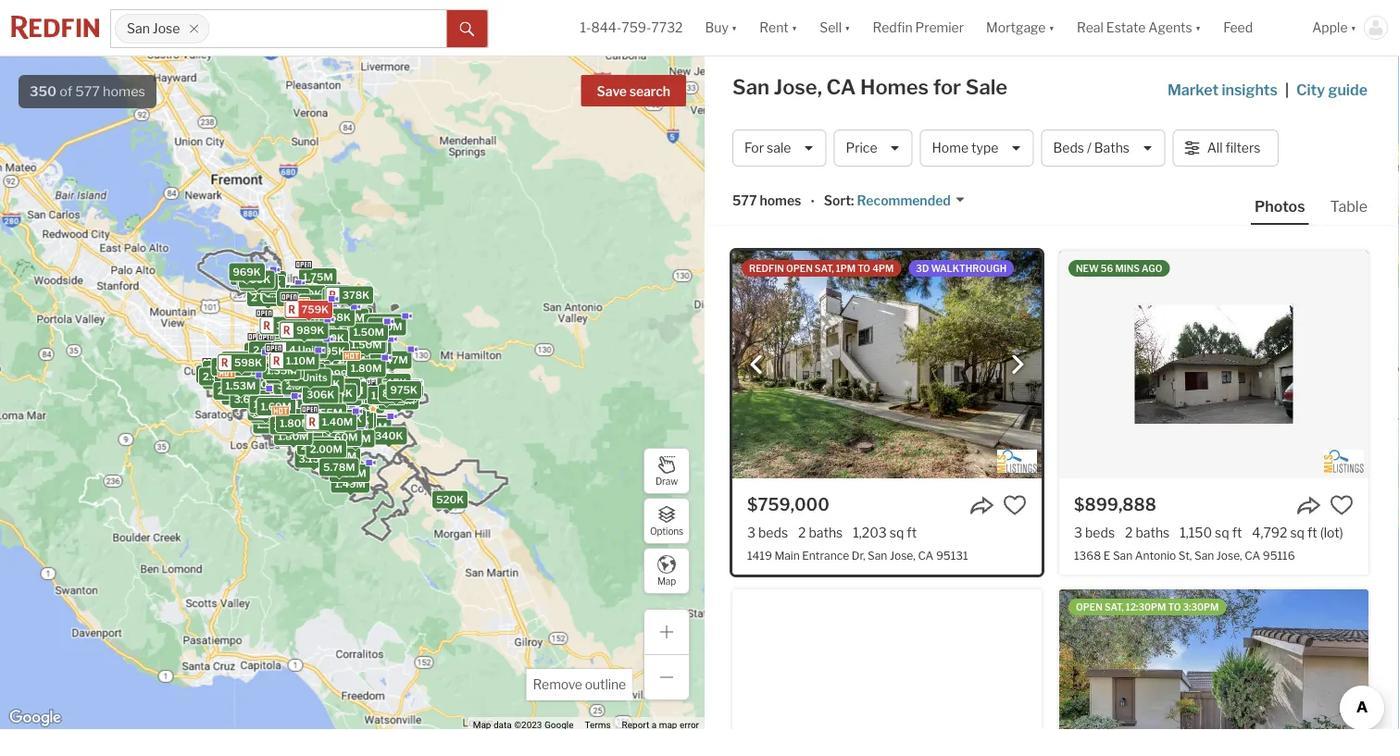 Task type: locate. For each thing, give the bounding box(es) containing it.
0 vertical spatial 349k
[[303, 378, 331, 390]]

remove outline
[[533, 678, 626, 693]]

1.90m
[[293, 333, 324, 345], [254, 399, 285, 411]]

1pm
[[836, 263, 856, 274]]

1.96m down 729k
[[262, 413, 293, 425]]

1.42m
[[371, 390, 402, 402]]

1 vertical spatial homes
[[760, 193, 802, 209]]

4 ▾ from the left
[[1049, 20, 1055, 36]]

1.05m up '298k'
[[308, 295, 339, 307]]

558k
[[316, 326, 344, 338]]

2 baths
[[799, 525, 843, 541], [1126, 525, 1170, 541]]

ft left 4,792
[[1233, 525, 1243, 541]]

e
[[1104, 549, 1111, 563]]

6 ▾ from the left
[[1351, 20, 1357, 36]]

real estate agents ▾ link
[[1077, 0, 1202, 56]]

▾ right rent
[[792, 20, 798, 36]]

ft for $899,888
[[1233, 525, 1243, 541]]

0 horizontal spatial 2.39m
[[253, 344, 285, 356]]

buy ▾
[[705, 20, 738, 36]]

2.70m up the '970k'
[[265, 342, 296, 354]]

0 vertical spatial 800k
[[327, 291, 355, 303]]

869k
[[327, 341, 355, 353]]

0 horizontal spatial 599k
[[272, 364, 300, 376]]

1.96m down 2.60m
[[273, 391, 303, 403]]

0 horizontal spatial 577
[[75, 83, 100, 100]]

recommended
[[857, 193, 951, 209]]

3 units
[[276, 320, 311, 332], [260, 342, 295, 354], [289, 345, 324, 357], [294, 351, 328, 363], [315, 393, 349, 405]]

620k
[[299, 355, 327, 367]]

1.05m up 989k
[[300, 309, 331, 321]]

0 vertical spatial homes
[[103, 83, 145, 100]]

0 horizontal spatial ft
[[907, 525, 917, 541]]

favorite button image
[[1003, 494, 1027, 518]]

845k
[[382, 388, 411, 400]]

570k up 3.39m
[[225, 355, 253, 367]]

3 beds up 1419
[[748, 525, 788, 541]]

1 vertical spatial sat,
[[1105, 602, 1124, 613]]

0 horizontal spatial 570k
[[225, 355, 253, 367]]

baths
[[809, 525, 843, 541], [1136, 525, 1170, 541]]

1 baths from the left
[[809, 525, 843, 541]]

0 horizontal spatial 1.95m
[[245, 377, 276, 389]]

577 down for at the right top of the page
[[733, 193, 757, 209]]

real
[[1077, 20, 1104, 36]]

2 horizontal spatial sq
[[1291, 525, 1305, 541]]

0 horizontal spatial 799k
[[275, 356, 302, 369]]

photo of 1419 main entrance dr, san jose, ca 95131 image
[[733, 251, 1042, 479]]

baths for $759,000
[[809, 525, 843, 541]]

jose, down rent ▾ dropdown button
[[774, 75, 823, 100]]

1 vertical spatial 1.70m
[[294, 412, 324, 424]]

2 horizontal spatial 3.00m
[[334, 468, 367, 480]]

1 horizontal spatial sat,
[[1105, 602, 1124, 613]]

2 ft from the left
[[1233, 525, 1243, 541]]

0 vertical spatial 378k
[[243, 275, 271, 287]]

9
[[293, 372, 300, 384]]

0 horizontal spatial 765k
[[314, 339, 341, 351]]

1.25m down 500k on the top
[[358, 344, 388, 356]]

570k up '2.25m'
[[292, 408, 319, 420]]

0 vertical spatial sat,
[[815, 263, 834, 274]]

map region
[[0, 35, 709, 731]]

sq right 1,150
[[1215, 525, 1230, 541]]

beds / baths button
[[1042, 130, 1166, 167]]

1 vertical spatial 3.40m
[[383, 395, 415, 407]]

1 vertical spatial 1.90m
[[254, 399, 285, 411]]

844-
[[591, 20, 622, 36]]

1.70m up '2.25m'
[[294, 412, 324, 424]]

689k
[[333, 362, 361, 374], [293, 367, 321, 379]]

1 horizontal spatial 765k
[[385, 388, 412, 400]]

▾ right apple
[[1351, 20, 1357, 36]]

sq right 1,203
[[890, 525, 904, 541]]

615k
[[318, 323, 344, 335]]

3 ▾ from the left
[[845, 20, 851, 36]]

95116
[[1263, 549, 1296, 563]]

865k
[[392, 383, 420, 395]]

ca left homes
[[827, 75, 856, 100]]

▾ right "buy" on the right top
[[732, 20, 738, 36]]

1.05m
[[308, 295, 339, 307], [300, 309, 331, 321]]

baths
[[1095, 140, 1130, 156]]

680k
[[293, 288, 322, 300], [316, 323, 344, 335], [270, 367, 298, 379]]

ft right 1,203
[[907, 525, 917, 541]]

2 baths from the left
[[1136, 525, 1170, 541]]

2.39m down 1.77m
[[286, 380, 318, 392]]

2.70m up 600k
[[248, 346, 280, 358]]

799k
[[275, 356, 302, 369], [306, 424, 333, 436]]

beds for $759,000
[[759, 525, 788, 541]]

1 vertical spatial 1.48m
[[292, 397, 322, 409]]

0 horizontal spatial 690k
[[249, 375, 277, 387]]

2.39m up 600k
[[253, 344, 285, 356]]

3d
[[916, 263, 929, 274]]

1 vertical spatial 680k
[[316, 323, 344, 335]]

price
[[846, 140, 878, 156]]

for sale button
[[733, 130, 827, 167]]

2 baths up entrance
[[799, 525, 843, 541]]

0 horizontal spatial 1.09m
[[263, 334, 294, 346]]

1.65m
[[301, 336, 332, 348], [286, 375, 317, 387], [338, 434, 369, 446]]

225k
[[253, 279, 280, 291]]

1 vertical spatial 1.65m
[[286, 375, 317, 387]]

map button
[[644, 548, 690, 595]]

2 baths up antonio
[[1126, 525, 1170, 541]]

▾ right the agents
[[1196, 20, 1202, 36]]

1 horizontal spatial 2 baths
[[1126, 525, 1170, 541]]

1 horizontal spatial baths
[[1136, 525, 1170, 541]]

sq right 4,792
[[1291, 525, 1305, 541]]

765k
[[314, 339, 341, 351], [385, 388, 412, 400]]

next button image
[[1009, 356, 1027, 374]]

2 2 baths from the left
[[1126, 525, 1170, 541]]

open sat, 12:30pm to 3:30pm
[[1076, 602, 1219, 613]]

entrance
[[803, 549, 850, 563]]

899k
[[334, 319, 362, 331], [315, 331, 343, 344], [320, 371, 348, 383], [260, 402, 288, 414]]

0 vertical spatial 2.30m
[[207, 364, 239, 376]]

jose,
[[774, 75, 823, 100], [890, 549, 916, 563], [1217, 549, 1243, 563]]

1.25m up 295k at bottom left
[[336, 402, 366, 414]]

2 vertical spatial 2.95m
[[284, 389, 316, 401]]

1 sq from the left
[[890, 525, 904, 541]]

1 horizontal spatial homes
[[760, 193, 802, 209]]

type
[[972, 140, 999, 156]]

1 horizontal spatial 3 beds
[[1075, 525, 1115, 541]]

0 vertical spatial 2.95m
[[278, 324, 310, 336]]

remove san jose image
[[188, 23, 200, 34]]

▾ for buy ▾
[[732, 20, 738, 36]]

600k
[[256, 364, 285, 376]]

1.25m
[[358, 344, 388, 356], [336, 402, 366, 414]]

2 ▾ from the left
[[792, 20, 798, 36]]

3 beds up the 1368
[[1075, 525, 1115, 541]]

0 vertical spatial 1.95m
[[303, 298, 333, 310]]

all
[[1208, 140, 1223, 156]]

$759,000
[[748, 495, 830, 515]]

▾ right sell
[[845, 20, 851, 36]]

main
[[775, 549, 800, 563]]

buy ▾ button
[[705, 0, 738, 56]]

2 horizontal spatial 2.30m
[[325, 451, 357, 463]]

sat, left 12:30pm
[[1105, 602, 1124, 613]]

1 vertical spatial 577
[[733, 193, 757, 209]]

baths up entrance
[[809, 525, 843, 541]]

0 vertical spatial 1.70m
[[254, 347, 284, 359]]

0 horizontal spatial 1.69m
[[261, 401, 292, 413]]

840k
[[331, 330, 360, 342]]

0 vertical spatial 495k
[[325, 388, 353, 400]]

1-
[[580, 20, 591, 36]]

homes right of
[[103, 83, 145, 100]]

2 beds from the left
[[1086, 525, 1115, 541]]

▾ for rent ▾
[[792, 20, 798, 36]]

dr,
[[852, 549, 866, 563]]

sat, left 1pm
[[815, 263, 834, 274]]

redfin premier
[[873, 20, 964, 36]]

san
[[127, 21, 150, 36], [733, 75, 770, 100], [868, 549, 888, 563], [1113, 549, 1133, 563], [1195, 549, 1215, 563]]

2.99m
[[374, 388, 406, 400]]

1 horizontal spatial 1.90m
[[293, 333, 324, 345]]

1 horizontal spatial jose,
[[890, 549, 916, 563]]

1 horizontal spatial to
[[1169, 602, 1181, 613]]

1 vertical spatial 1.25m
[[336, 402, 366, 414]]

1 800k from the top
[[327, 291, 355, 303]]

google image
[[5, 707, 66, 731]]

95131
[[936, 549, 969, 563]]

sell
[[820, 20, 842, 36]]

st,
[[1179, 549, 1193, 563]]

1.70m up 600k
[[254, 347, 284, 359]]

520k
[[436, 494, 464, 506]]

1 horizontal spatial sq
[[1215, 525, 1230, 541]]

498k
[[320, 321, 348, 334]]

2.60m
[[273, 377, 305, 389]]

2.70m
[[265, 342, 296, 354], [248, 346, 280, 358]]

market insights | city guide
[[1168, 81, 1368, 99]]

1 ▾ from the left
[[732, 20, 738, 36]]

ca left 95116
[[1245, 549, 1261, 563]]

open right redfin
[[786, 263, 813, 274]]

draw button
[[644, 448, 690, 495]]

0 horizontal spatial 1.53m
[[225, 380, 256, 392]]

antonio
[[1136, 549, 1177, 563]]

beds for $899,888
[[1086, 525, 1115, 541]]

0 vertical spatial 1.53m
[[225, 380, 256, 392]]

259k
[[254, 278, 281, 290]]

0 horizontal spatial sq
[[890, 525, 904, 541]]

1 vertical spatial 1.95m
[[245, 377, 276, 389]]

1.11m
[[315, 380, 342, 392]]

3 beds for $759,000
[[748, 525, 788, 541]]

jose, down 1,150 sq ft
[[1217, 549, 1243, 563]]

0 vertical spatial 2.39m
[[253, 344, 285, 356]]

1.95m up 449k in the top left of the page
[[303, 298, 333, 310]]

1.75m up 566k at the left top of page
[[303, 271, 333, 283]]

12:30pm
[[1126, 602, 1167, 613]]

1 vertical spatial 1.69m
[[261, 401, 292, 413]]

440k
[[312, 378, 340, 390], [332, 412, 360, 424]]

beds up e
[[1086, 525, 1115, 541]]

1 vertical spatial to
[[1169, 602, 1181, 613]]

san right dr,
[[868, 549, 888, 563]]

1 beds from the left
[[759, 525, 788, 541]]

outline
[[585, 678, 626, 693]]

1.95m down 600k
[[245, 377, 276, 389]]

0 horizontal spatial sat,
[[815, 263, 834, 274]]

beds up 1419
[[759, 525, 788, 541]]

315k
[[262, 376, 288, 388]]

2 baths for $899,888
[[1126, 525, 1170, 541]]

▾ right mortgage
[[1049, 20, 1055, 36]]

None search field
[[210, 10, 447, 47]]

449k
[[317, 312, 345, 324]]

0 vertical spatial 1.02m
[[244, 276, 274, 288]]

1 horizontal spatial 599k
[[324, 372, 352, 384]]

open down the 1368
[[1076, 602, 1103, 613]]

0 vertical spatial 1.69m
[[359, 350, 389, 362]]

1 ft from the left
[[907, 525, 917, 541]]

1 vertical spatial open
[[1076, 602, 1103, 613]]

1 horizontal spatial ft
[[1233, 525, 1243, 541]]

apple
[[1313, 20, 1348, 36]]

1 horizontal spatial 288k
[[319, 313, 346, 325]]

homes left •
[[760, 193, 802, 209]]

0 horizontal spatial ca
[[827, 75, 856, 100]]

ft left (lot)
[[1308, 525, 1318, 541]]

0 horizontal spatial 689k
[[293, 367, 321, 379]]

929k
[[329, 328, 357, 340]]

668k
[[328, 383, 356, 395]]

330k
[[312, 380, 340, 392]]

san right st,
[[1195, 549, 1215, 563]]

1.75m down the "4.00m"
[[274, 420, 304, 432]]

2.25m
[[292, 426, 324, 438]]

favorite button checkbox
[[1330, 494, 1354, 518]]

2.30m
[[207, 364, 239, 376], [276, 376, 308, 388], [325, 451, 357, 463]]

apple ▾
[[1313, 20, 1357, 36]]

baths up antonio
[[1136, 525, 1170, 541]]

jose, down 1,203 sq ft on the bottom
[[890, 549, 916, 563]]

1-844-759-7732
[[580, 20, 683, 36]]

ft for $759,000
[[907, 525, 917, 541]]

1 horizontal spatial 1.95m
[[303, 298, 333, 310]]

577 inside 577 homes •
[[733, 193, 757, 209]]

4,792
[[1253, 525, 1288, 541]]

1 vertical spatial 1.53m
[[336, 407, 366, 419]]

985k
[[345, 417, 373, 429]]

to left 3:30pm
[[1169, 602, 1181, 613]]

1 vertical spatial 800k
[[327, 343, 355, 355]]

0 vertical spatial 1.55m
[[300, 341, 331, 353]]

0 horizontal spatial beds
[[759, 525, 788, 541]]

to right 1pm
[[858, 263, 871, 274]]

2.94m
[[288, 363, 320, 375]]

▾ for mortgage ▾
[[1049, 20, 1055, 36]]

1 horizontal spatial 799k
[[306, 424, 333, 436]]

sale
[[966, 75, 1008, 100]]

577 right of
[[75, 83, 100, 100]]

1 vertical spatial 440k
[[332, 412, 360, 424]]

1 vertical spatial 938k
[[343, 404, 371, 416]]

1419 main entrance dr, san jose, ca 95131
[[748, 549, 969, 563]]

2 sq from the left
[[1215, 525, 1230, 541]]

beds / baths
[[1054, 140, 1130, 156]]

1 horizontal spatial 2.30m
[[276, 376, 308, 388]]

2.35m
[[276, 366, 308, 378]]

ca left the 95131
[[918, 549, 934, 563]]

0 vertical spatial 1.96m
[[273, 391, 303, 403]]

2 3 beds from the left
[[1075, 525, 1115, 541]]

0 vertical spatial 690k
[[291, 344, 320, 356]]

2.19m
[[301, 441, 331, 453]]

1 2 baths from the left
[[799, 525, 843, 541]]

1.85m
[[266, 336, 297, 348], [265, 344, 296, 356], [224, 364, 255, 376], [282, 409, 313, 421], [318, 453, 348, 465]]

1 3 beds from the left
[[748, 525, 788, 541]]

2.50m
[[203, 371, 235, 383], [207, 375, 239, 387]]

2 vertical spatial 2.30m
[[325, 451, 357, 463]]



Task type: vqa. For each thing, say whether or not it's contained in the screenshot.
top 440K
yes



Task type: describe. For each thing, give the bounding box(es) containing it.
0 vertical spatial 799k
[[275, 356, 302, 369]]

7.80m
[[245, 379, 277, 391]]

2 800k from the top
[[327, 343, 355, 355]]

7732
[[652, 20, 683, 36]]

0 vertical spatial 3.20m
[[283, 388, 316, 400]]

1 vertical spatial 799k
[[306, 424, 333, 436]]

0 vertical spatial 1.48m
[[293, 374, 324, 386]]

1.17m
[[335, 385, 364, 397]]

1 horizontal spatial 1.69m
[[359, 350, 389, 362]]

0 vertical spatial 1.75m
[[303, 271, 333, 283]]

1 vertical spatial 349k
[[320, 391, 348, 404]]

729k
[[258, 400, 285, 412]]

1.99m
[[368, 390, 399, 402]]

760k
[[287, 327, 315, 339]]

534k
[[325, 388, 353, 400]]

walkthrough
[[931, 263, 1007, 274]]

0 horizontal spatial open
[[786, 263, 813, 274]]

1,150
[[1180, 525, 1213, 541]]

$899,888
[[1075, 495, 1157, 515]]

0 vertical spatial 938k
[[321, 337, 348, 349]]

0 horizontal spatial jose,
[[774, 75, 823, 100]]

2 vertical spatial 1.39m
[[283, 402, 313, 414]]

real estate agents ▾
[[1077, 20, 1202, 36]]

1-844-759-7732 link
[[580, 20, 683, 36]]

3.66m
[[234, 394, 266, 406]]

1.83m
[[271, 380, 302, 392]]

1.43m
[[349, 347, 379, 359]]

0 horizontal spatial homes
[[103, 83, 145, 100]]

579k
[[322, 358, 350, 370]]

569k
[[314, 418, 342, 430]]

3 sq from the left
[[1291, 525, 1305, 541]]

favorite button image
[[1330, 494, 1354, 518]]

5 ▾ from the left
[[1196, 20, 1202, 36]]

1368 e san antonio st, san jose, ca 95116
[[1075, 549, 1296, 563]]

mlslistings inc. (mlslistings) image
[[998, 450, 1038, 473]]

879k
[[340, 325, 367, 337]]

745k
[[270, 369, 297, 381]]

725k
[[307, 423, 334, 435]]

1 vertical spatial 2.39m
[[286, 380, 318, 392]]

3 beds for $899,888
[[1075, 525, 1115, 541]]

1.28m
[[290, 300, 320, 312]]

1 vertical spatial 1.05m
[[300, 309, 331, 321]]

1 vertical spatial 1.55m
[[312, 407, 343, 419]]

1 vertical spatial 288k
[[319, 313, 346, 325]]

215k
[[234, 270, 260, 282]]

1 vertical spatial 495k
[[334, 411, 362, 424]]

825k
[[318, 330, 345, 342]]

768k
[[323, 312, 351, 324]]

1419
[[748, 549, 772, 563]]

886k
[[322, 382, 350, 394]]

0 horizontal spatial 288k
[[255, 274, 283, 286]]

0 horizontal spatial 1.30m
[[272, 339, 303, 351]]

recommended button
[[854, 192, 966, 210]]

city
[[1297, 81, 1326, 99]]

mortgage ▾ button
[[976, 0, 1066, 56]]

1 vertical spatial 690k
[[249, 375, 277, 387]]

0 horizontal spatial 2.30m
[[207, 364, 239, 376]]

0 vertical spatial 680k
[[293, 288, 322, 300]]

1 horizontal spatial 1.30m
[[330, 426, 361, 438]]

780k
[[325, 343, 353, 355]]

699k
[[314, 326, 342, 338]]

1.03m
[[266, 288, 297, 300]]

1 vertical spatial 1.39m
[[295, 330, 325, 342]]

306k
[[307, 389, 335, 401]]

2.12m
[[275, 413, 305, 425]]

1 horizontal spatial 1.70m
[[294, 412, 324, 424]]

0 horizontal spatial 378k
[[243, 275, 271, 287]]

1 vertical spatial 1.75m
[[274, 420, 304, 432]]

home
[[932, 140, 969, 156]]

sort :
[[824, 193, 854, 209]]

0 horizontal spatial 1.02m
[[244, 276, 274, 288]]

photo of 1122 strayer dr, san jose, ca 95129 image
[[1060, 590, 1369, 731]]

0 horizontal spatial to
[[858, 263, 871, 274]]

2 vertical spatial 680k
[[270, 367, 298, 379]]

530k
[[334, 413, 362, 425]]

0 horizontal spatial 3.40m
[[277, 380, 310, 392]]

577 homes •
[[733, 193, 815, 210]]

city guide link
[[1297, 79, 1372, 101]]

548k
[[225, 355, 254, 367]]

sort
[[824, 193, 851, 209]]

0 vertical spatial 765k
[[314, 339, 341, 351]]

▾ for sell ▾
[[845, 20, 851, 36]]

homes inside 577 homes •
[[760, 193, 802, 209]]

redfin
[[749, 263, 784, 274]]

2 baths for $759,000
[[799, 525, 843, 541]]

360k
[[243, 274, 271, 286]]

1 horizontal spatial 689k
[[333, 362, 361, 374]]

0 vertical spatial 1.65m
[[301, 336, 332, 348]]

2.50m up 2.80m
[[203, 371, 235, 383]]

0 vertical spatial 949k
[[327, 302, 355, 314]]

baths for $899,888
[[1136, 525, 1170, 541]]

2.47m
[[377, 355, 408, 367]]

0 horizontal spatial 1.90m
[[254, 399, 285, 411]]

3d walkthrough
[[916, 263, 1007, 274]]

0 vertical spatial 1.00m
[[309, 304, 341, 316]]

ago
[[1142, 263, 1163, 274]]

2.20m
[[226, 391, 257, 403]]

1 horizontal spatial 1.53m
[[336, 407, 366, 419]]

566k
[[319, 288, 347, 300]]

4.14m
[[362, 387, 393, 399]]

san left jose
[[127, 21, 150, 36]]

1 horizontal spatial 690k
[[291, 344, 320, 356]]

redfin open sat, 1pm to 4pm
[[749, 263, 894, 274]]

previous button image
[[748, 356, 766, 374]]

0 horizontal spatial 3.00m
[[200, 369, 233, 381]]

0 vertical spatial 577
[[75, 83, 100, 100]]

sell ▾ button
[[820, 0, 851, 56]]

san right e
[[1113, 549, 1133, 563]]

of
[[60, 83, 72, 100]]

2 horizontal spatial jose,
[[1217, 549, 1243, 563]]

2.50m down 4.30m
[[207, 375, 239, 387]]

2.90m
[[290, 378, 322, 390]]

1 vertical spatial 570k
[[292, 408, 319, 420]]

sq for $899,888
[[1215, 525, 1230, 541]]

mlslistings inc. (mlslistings) image
[[1325, 450, 1365, 473]]

700k
[[271, 366, 298, 378]]

1 vertical spatial 2.95m
[[259, 345, 291, 357]]

favorite button checkbox
[[1003, 494, 1027, 518]]

2 vertical spatial 1.65m
[[338, 434, 369, 446]]

0 horizontal spatial 850k
[[286, 338, 314, 350]]

1.12m
[[337, 354, 366, 366]]

1 vertical spatial 1.96m
[[262, 413, 293, 425]]

submit search image
[[460, 22, 475, 37]]

photo of 1368 e san antonio st, san jose, ca 95116 image
[[1060, 251, 1369, 479]]

1 vertical spatial 765k
[[385, 388, 412, 400]]

2 horizontal spatial ca
[[1245, 549, 1261, 563]]

sq for $759,000
[[890, 525, 904, 541]]

redfin premier button
[[862, 0, 976, 56]]

1 horizontal spatial ca
[[918, 549, 934, 563]]

1 horizontal spatial 850k
[[339, 329, 367, 341]]

888k
[[341, 326, 369, 338]]

new 56 mins ago
[[1076, 263, 1163, 274]]

0 vertical spatial 1.25m
[[358, 344, 388, 356]]

1 vertical spatial 1.00m
[[287, 356, 318, 368]]

450k
[[306, 333, 334, 345]]

|
[[1286, 81, 1290, 99]]

1 vertical spatial 378k
[[343, 289, 370, 301]]

295k
[[342, 414, 370, 426]]

1 vertical spatial 949k
[[317, 332, 345, 344]]

insights
[[1222, 81, 1278, 99]]

san up for at the right top of the page
[[733, 75, 770, 100]]

1 horizontal spatial 1.09m
[[304, 338, 335, 350]]

735k
[[281, 348, 308, 360]]

1 horizontal spatial 1.02m
[[279, 350, 310, 362]]

•
[[811, 194, 815, 210]]

1 vertical spatial 2.30m
[[276, 376, 308, 388]]

4.30m
[[215, 361, 248, 373]]

price button
[[834, 130, 913, 167]]

mortgage ▾ button
[[987, 0, 1055, 56]]

9 units
[[293, 372, 328, 384]]

1.58m
[[304, 410, 335, 422]]

539k
[[329, 382, 357, 394]]

4 units
[[289, 344, 324, 356]]

350
[[30, 83, 57, 100]]

(lot)
[[1321, 525, 1344, 541]]

market
[[1168, 81, 1219, 99]]

:
[[851, 193, 854, 209]]

san jose, ca homes for sale
[[733, 75, 1008, 100]]

1 horizontal spatial 3.00m
[[286, 374, 319, 386]]

0 vertical spatial 1.39m
[[288, 298, 319, 310]]

0 vertical spatial 440k
[[312, 378, 340, 390]]

▾ for apple ▾
[[1351, 20, 1357, 36]]

remove outline button
[[527, 670, 633, 701]]

1 horizontal spatial open
[[1076, 602, 1103, 613]]

0 vertical spatial 1.05m
[[308, 295, 339, 307]]

3 ft from the left
[[1308, 525, 1318, 541]]

1 vertical spatial 3.20m
[[256, 403, 289, 415]]

mins
[[1116, 263, 1140, 274]]

for
[[745, 140, 764, 156]]

table button
[[1327, 196, 1372, 223]]



